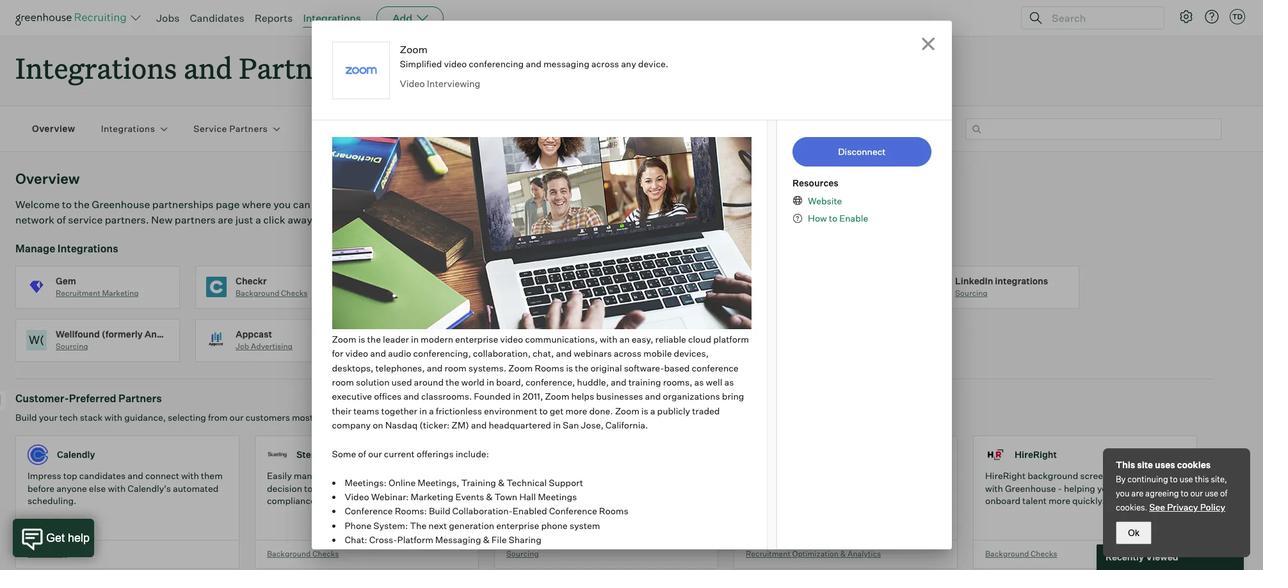 Task type: describe. For each thing, give the bounding box(es) containing it.
partnerships
[[152, 198, 214, 211]]

0 vertical spatial overview
[[32, 123, 75, 134]]

see
[[764, 483, 779, 494]]

Search text field
[[1049, 9, 1153, 27]]

anyone
[[56, 483, 87, 494]]

sourcing inside wellfound (formerly angellist talent) sourcing
[[56, 342, 88, 351]]

service
[[68, 213, 103, 226]]

background
[[1028, 470, 1079, 481]]

telephones,
[[376, 362, 425, 373]]

in left san on the bottom left of the page
[[553, 420, 561, 431]]

your for talentwall
[[783, 470, 801, 481]]

the up the "classrooms." at the left
[[446, 377, 460, 388]]

1 horizontal spatial integrations link
[[303, 12, 361, 24]]

-
[[1059, 483, 1063, 494]]

of inside by continuing to use this site, you are agreeing to our use of cookies.
[[1221, 488, 1228, 498]]

build inside meetings: online meetings, training & technical support video webinar: marketing events & town hall meetings conference rooms: build collaboration-enabled conference rooms phone system: the next generation enterprise phone system chat: cross-platform messaging & file sharing
[[429, 506, 451, 517]]

policy
[[1201, 502, 1226, 512]]

& up town
[[498, 477, 505, 488]]

2011,
[[523, 391, 543, 402]]

by
[[1117, 474, 1126, 484]]

just
[[236, 213, 253, 226]]

helping
[[1065, 483, 1096, 494]]

and inside unleash your greenhouse data with talentwall and see what's really going on in your pipeline. combine visual candidate management with beautiful, automated analytics dashboards. think kanban for recruiting!
[[746, 483, 762, 494]]

hireright for hireright background screening integrates with greenhouse - helping you hire and onboard talent more quickly.
[[986, 470, 1026, 481]]

recruiting!
[[820, 520, 864, 531]]

and inside "zoom simplified video conferencing and messaging across any device."
[[526, 58, 542, 69]]

onboarding
[[391, 470, 439, 481]]

candidates inside impress top candidates and connect with them before anyone else with calendly's automated scheduling.
[[79, 470, 126, 481]]

original
[[591, 362, 622, 373]]

webinars
[[574, 348, 612, 359]]

zm)
[[452, 420, 469, 431]]

phone
[[542, 520, 568, 531]]

next
[[429, 520, 447, 531]]

desktops,
[[332, 362, 374, 373]]

huddle,
[[577, 377, 609, 388]]

ok
[[1129, 528, 1140, 538]]

0 vertical spatial use
[[1180, 474, 1194, 484]]

greenhouse inside unleash your greenhouse data with talentwall and see what's really going on in your pipeline. combine visual candidate management with beautiful, automated analytics dashboards. think kanban for recruiting!
[[803, 470, 854, 481]]

partners for integrations and partners
[[239, 49, 353, 86]]

crosschq
[[837, 449, 878, 460]]

with right data
[[878, 470, 896, 481]]

training
[[462, 477, 496, 488]]

are inside by continuing to use this site, you are agreeing to our use of cookies.
[[1132, 488, 1144, 498]]

teams
[[354, 405, 380, 416]]

job
[[236, 342, 249, 351]]

decision
[[267, 483, 302, 494]]

and inside the hireright background screening integrates with greenhouse - helping you hire and onboard talent more quickly.
[[1133, 483, 1149, 494]]

connect
[[145, 470, 179, 481]]

integrations for integrations and partners
[[15, 49, 177, 86]]

integration
[[398, 198, 451, 211]]

your for customer-
[[39, 412, 58, 423]]

of inside welcome to the greenhouse partnerships page where you can explore our 450+ integration partners and our network of service partners. new partners are just a click away.
[[57, 213, 66, 226]]

1 vertical spatial partners
[[229, 123, 268, 134]]

file
[[492, 534, 507, 545]]

before
[[28, 483, 55, 494]]

w(
[[29, 333, 44, 347]]

with inside the hireright background screening integrates with greenhouse - helping you hire and onboard talent more quickly.
[[986, 483, 1004, 494]]

together
[[381, 405, 418, 416]]

welcome to the greenhouse partnerships page where you can explore our 450+ integration partners and our network of service partners. new partners are just a click away.
[[15, 198, 532, 226]]

website
[[808, 195, 843, 206]]

service partners
[[194, 123, 268, 134]]

0 horizontal spatial interviewing
[[427, 78, 481, 90]]

are inside welcome to the greenhouse partnerships page where you can explore our 450+ integration partners and our network of service partners. new partners are just a click away.
[[218, 213, 233, 226]]

0 vertical spatial partners
[[453, 198, 494, 211]]

used
[[392, 377, 412, 388]]

screen,
[[541, 470, 572, 481]]

to up privacy
[[1182, 488, 1189, 498]]

messaging
[[436, 534, 481, 545]]

hireright background screening integrates with greenhouse - helping you hire and onboard talent more quickly.
[[986, 470, 1167, 506]]

1 vertical spatial video
[[500, 334, 523, 344]]

recruitment inside 'gem recruitment marketing'
[[56, 288, 100, 298]]

google calendar scheduling
[[416, 328, 488, 351]]

the left leader
[[367, 334, 381, 344]]

talent
[[1023, 495, 1047, 506]]

optimization
[[793, 549, 839, 558]]

automated inside unleash your greenhouse data with talentwall and see what's really going on in your pipeline. combine visual candidate management with beautiful, automated analytics dashboards. think kanban for recruiting!
[[788, 508, 834, 519]]

rooms inside meetings: online meetings, training & technical support video webinar: marketing events & town hall meetings conference rooms: build collaboration-enabled conference rooms phone system: the next generation enterprise phone system chat: cross-platform messaging & file sharing
[[599, 506, 629, 517]]

see privacy policy
[[1150, 502, 1226, 512]]

to down uses
[[1171, 474, 1178, 484]]

online
[[389, 477, 416, 488]]

more inside the hireright background screening integrates with greenhouse - helping you hire and onboard talent more quickly.
[[1049, 495, 1071, 506]]

2 vertical spatial video
[[346, 348, 369, 359]]

1 vertical spatial overview
[[15, 170, 80, 187]]

california.
[[606, 420, 649, 431]]

on inside zoom is the leader in modern enterprise video communications, with an easy, reliable cloud platform for video and audio conferencing, collaboration, chat, and webinars across mobile devices, desktops, telephones, and room systems. zoom rooms is the original software-based conference room solution used around the world in board, conference, huddle, and training rooms, as well as executive offices and classrooms. founded in 2011, zoom helps businesses and organizations bring their teams together in a frictionless environment to get more done. zoom is a publicly traded company on nasdaq (ticker: zm) and headquartered in san jose, california.
[[373, 420, 384, 431]]

1 horizontal spatial video
[[400, 78, 425, 90]]

headquartered
[[489, 420, 552, 431]]

of inside source, screen, and rank candidates automatically with power of deep learning ai
[[613, 483, 621, 494]]

with down pipeline.
[[914, 495, 932, 506]]

0 horizontal spatial integrations link
[[101, 123, 155, 135]]

450+
[[369, 198, 396, 211]]

candidates inside source, screen, and rank candidates automatically with power of deep learning ai
[[613, 470, 659, 481]]

0 vertical spatial talentwall
[[776, 449, 822, 460]]

based
[[665, 362, 690, 373]]

integrations for the right integrations link
[[303, 12, 361, 24]]

conferencing,
[[413, 348, 471, 359]]

with right else on the left bottom of page
[[108, 483, 126, 494]]

greater
[[369, 483, 400, 494]]

customer-
[[15, 392, 69, 405]]

greenhouse recruiting image
[[15, 10, 131, 26]]

manage integrations
[[15, 242, 118, 255]]

publicly
[[658, 405, 691, 416]]

leader
[[383, 334, 409, 344]]

wellfound
[[56, 328, 100, 339]]

2 vertical spatial your
[[883, 483, 901, 494]]

0 vertical spatial from
[[208, 412, 228, 423]]

background inside checkr background checks
[[236, 288, 280, 298]]

events
[[456, 491, 484, 502]]

marketing inside 'gem recruitment marketing'
[[102, 288, 139, 298]]

organizations
[[663, 391, 721, 402]]

0 horizontal spatial partners
[[175, 213, 216, 226]]

meetings:
[[345, 477, 387, 488]]

cross-
[[369, 534, 398, 545]]

generation
[[449, 520, 495, 531]]

integrations for leftmost integrations link
[[101, 123, 155, 134]]

site
[[1138, 459, 1154, 470]]

phone
[[345, 520, 372, 531]]

most
[[292, 412, 313, 423]]

and inside welcome to the greenhouse partnerships page where you can explore our 450+ integration partners and our network of service partners. new partners are just a click away.
[[496, 198, 514, 211]]

compliance.
[[267, 495, 318, 506]]

calendly
[[57, 449, 95, 460]]

in up 'founded' at the bottom left
[[487, 377, 495, 388]]

google
[[416, 328, 447, 339]]

privacy
[[1168, 502, 1199, 512]]

with inside 'easily manage screening and onboarding from decision to day one with greater efficiency and compliance.'
[[350, 483, 367, 494]]

hireright for hireright
[[1015, 449, 1058, 460]]

of right some
[[358, 448, 366, 459]]

for inside zoom is the leader in modern enterprise video communications, with an easy, reliable cloud platform for video and audio conferencing, collaboration, chat, and webinars across mobile devices, desktops, telephones, and room systems. zoom rooms is the original software-based conference room solution used around the world in board, conference, huddle, and training rooms, as well as executive offices and classrooms. founded in 2011, zoom helps businesses and organizations bring their teams together in a frictionless environment to get more done. zoom is a publicly traded company on nasdaq (ticker: zm) and headquartered in san jose, california.
[[332, 348, 344, 359]]

town
[[495, 491, 518, 502]]

enterprise inside zoom is the leader in modern enterprise video communications, with an easy, reliable cloud platform for video and audio conferencing, collaboration, chat, and webinars across mobile devices, desktops, telephones, and room systems. zoom rooms is the original software-based conference room solution used around the world in board, conference, huddle, and training rooms, as well as executive offices and classrooms. founded in 2011, zoom helps businesses and organizations bring their teams together in a frictionless environment to get more done. zoom is a publicly traded company on nasdaq (ticker: zm) and headquartered in san jose, california.
[[455, 334, 499, 344]]

talent)
[[189, 328, 220, 339]]

partners for customer-preferred partners
[[119, 392, 162, 405]]

zoom inside "zoom simplified video conferencing and messaging across any device."
[[400, 43, 428, 56]]

helps
[[572, 391, 595, 402]]

candidates link
[[190, 12, 244, 24]]

talentwall by crosschq
[[776, 449, 878, 460]]

integrations.
[[350, 412, 403, 423]]

(formerly
[[102, 328, 143, 339]]

learning
[[646, 483, 681, 494]]

sourcing inside hireflow sourcing
[[416, 288, 448, 298]]

marketing inside meetings: online meetings, training & technical support video webinar: marketing events & town hall meetings conference rooms: build collaboration-enabled conference rooms phone system: the next generation enterprise phone system chat: cross-platform messaging & file sharing
[[411, 491, 454, 502]]

rooms inside zoom is the leader in modern enterprise video communications, with an easy, reliable cloud platform for video and audio conferencing, collaboration, chat, and webinars across mobile devices, desktops, telephones, and room systems. zoom rooms is the original software-based conference room solution used around the world in board, conference, huddle, and training rooms, as well as executive offices and classrooms. founded in 2011, zoom helps businesses and organizations bring their teams together in a frictionless environment to get more done. zoom is a publicly traded company on nasdaq (ticker: zm) and headquartered in san jose, california.
[[535, 362, 564, 373]]

selecting
[[168, 412, 206, 423]]

& up collaboration-
[[486, 491, 493, 502]]

video inside zoom video interviewing
[[776, 288, 797, 298]]

0 vertical spatial room
[[445, 362, 467, 373]]

across inside zoom is the leader in modern enterprise video communications, with an easy, reliable cloud platform for video and audio conferencing, collaboration, chat, and webinars across mobile devices, desktops, telephones, and room systems. zoom rooms is the original software-based conference room solution used around the world in board, conference, huddle, and training rooms, as well as executive offices and classrooms. founded in 2011, zoom helps businesses and organizations bring their teams together in a frictionless environment to get more done. zoom is a publicly traded company on nasdaq (ticker: zm) and headquartered in san jose, california.
[[614, 348, 642, 359]]

with left them
[[181, 470, 199, 481]]

1 horizontal spatial use
[[1206, 488, 1219, 498]]

interviewing inside zoom video interviewing
[[798, 288, 843, 298]]

with inside source, screen, and rank candidates automatically with power of deep learning ai
[[565, 483, 583, 494]]

by
[[824, 449, 835, 460]]

kanban
[[773, 520, 805, 531]]

ok button
[[1117, 521, 1152, 544]]

screening for hire
[[1081, 470, 1122, 481]]

integrations and partners
[[15, 49, 353, 86]]

modern
[[421, 334, 454, 344]]

day
[[315, 483, 330, 494]]



Task type: locate. For each thing, give the bounding box(es) containing it.
greenhouse inside welcome to the greenhouse partnerships page where you can explore our 450+ integration partners and our network of service partners. new partners are just a click away.
[[92, 198, 150, 211]]

video up collaboration,
[[500, 334, 523, 344]]

1 vertical spatial automated
[[788, 508, 834, 519]]

gem recruitment marketing
[[56, 275, 139, 298]]

system:
[[374, 520, 408, 531]]

automated inside impress top candidates and connect with them before anyone else with calendly's automated scheduling.
[[173, 483, 219, 494]]

talentwall up pipeline.
[[898, 470, 942, 481]]

background checks down talent
[[986, 549, 1058, 558]]

screening up one on the left bottom
[[330, 470, 371, 481]]

1 vertical spatial on
[[861, 483, 871, 494]]

1 horizontal spatial marketing
[[411, 491, 454, 502]]

1 vertical spatial your
[[783, 470, 801, 481]]

1 horizontal spatial rooms
[[599, 506, 629, 517]]

marketing up (formerly
[[102, 288, 139, 298]]

0 horizontal spatial for
[[332, 348, 344, 359]]

0 vertical spatial is
[[359, 334, 366, 344]]

candidates up deep
[[613, 470, 659, 481]]

sourcing down linkedin
[[956, 288, 988, 298]]

1 horizontal spatial scheduling
[[416, 342, 456, 351]]

1 horizontal spatial conference
[[549, 506, 598, 517]]

1 horizontal spatial is
[[566, 362, 573, 373]]

1 candidates from the left
[[79, 470, 126, 481]]

recently viewed
[[1106, 552, 1179, 563]]

are down 'page'
[[218, 213, 233, 226]]

recently
[[1106, 552, 1145, 563]]

conference up phone
[[345, 506, 393, 517]]

background down checkr
[[236, 288, 280, 298]]

the inside welcome to the greenhouse partnerships page where you can explore our 450+ integration partners and our network of service partners. new partners are just a click away.
[[74, 198, 90, 211]]

of
[[57, 213, 66, 226], [358, 448, 366, 459], [613, 483, 621, 494], [1221, 488, 1228, 498]]

service partners link
[[194, 123, 268, 135]]

your down customer-
[[39, 412, 58, 423]]

hireright up background
[[1015, 449, 1058, 460]]

1 vertical spatial for
[[807, 520, 818, 531]]

None text field
[[966, 118, 1222, 139]]

checks down talent
[[1031, 549, 1058, 558]]

1 horizontal spatial talentwall
[[898, 470, 942, 481]]

1 vertical spatial integrations link
[[101, 123, 155, 135]]

0 vertical spatial for
[[332, 348, 344, 359]]

world
[[462, 377, 485, 388]]

2 conference from the left
[[549, 506, 598, 517]]

scheduling.
[[28, 495, 76, 506]]

2 horizontal spatial is
[[642, 405, 649, 416]]

with right one on the left bottom
[[350, 483, 367, 494]]

rooms:
[[395, 506, 427, 517]]

calendly's
[[128, 483, 171, 494]]

in up the (ticker:
[[420, 405, 427, 416]]

beautiful,
[[746, 508, 786, 519]]

more inside zoom is the leader in modern enterprise video communications, with an easy, reliable cloud platform for video and audio conferencing, collaboration, chat, and webinars across mobile devices, desktops, telephones, and room systems. zoom rooms is the original software-based conference room solution used around the world in board, conference, huddle, and training rooms, as well as executive offices and classrooms. founded in 2011, zoom helps businesses and organizations bring their teams together in a frictionless environment to get more done. zoom is a publicly traded company on nasdaq (ticker: zm) and headquartered in san jose, california.
[[566, 405, 588, 416]]

to right how on the top right of page
[[829, 213, 838, 224]]

0 horizontal spatial automated
[[173, 483, 219, 494]]

collaboration,
[[473, 348, 531, 359]]

0 horizontal spatial a
[[256, 213, 261, 226]]

executive
[[332, 391, 372, 402]]

build down customer-
[[15, 412, 37, 423]]

marketing down meetings,
[[411, 491, 454, 502]]

enterprise up collaboration,
[[455, 334, 499, 344]]

to inside 'easily manage screening and onboarding from decision to day one with greater efficiency and compliance.'
[[304, 483, 313, 494]]

as up the bring
[[725, 377, 734, 388]]

0 horizontal spatial rooms
[[535, 362, 564, 373]]

company
[[332, 420, 371, 431]]

automatically
[[507, 483, 564, 494]]

1 vertical spatial enterprise
[[497, 520, 540, 531]]

add button
[[377, 6, 444, 29]]

for inside unleash your greenhouse data with talentwall and see what's really going on in your pipeline. combine visual candidate management with beautiful, automated analytics dashboards. think kanban for recruiting!
[[807, 520, 818, 531]]

cloud
[[689, 334, 712, 344]]

across inside "zoom simplified video conferencing and messaging across any device."
[[592, 58, 620, 69]]

more down -
[[1049, 495, 1071, 506]]

2 vertical spatial video
[[345, 491, 369, 502]]

meetings
[[538, 491, 577, 502]]

candidates up else on the left bottom of page
[[79, 470, 126, 481]]

you inside the hireright background screening integrates with greenhouse - helping you hire and onboard talent more quickly.
[[1098, 483, 1113, 494]]

a up the (ticker:
[[429, 405, 434, 416]]

1 horizontal spatial for
[[807, 520, 818, 531]]

is up conference,
[[566, 362, 573, 373]]

2 as from the left
[[725, 377, 734, 388]]

network
[[15, 213, 54, 226]]

in inside unleash your greenhouse data with talentwall and see what's really going on in your pipeline. combine visual candidate management with beautiful, automated analytics dashboards. think kanban for recruiting!
[[873, 483, 881, 494]]

checkr
[[236, 275, 267, 286]]

cookies
[[1178, 459, 1211, 470]]

1 horizontal spatial from
[[441, 470, 461, 481]]

your up management
[[883, 483, 901, 494]]

angellist
[[145, 328, 187, 339]]

video up desktops,
[[346, 348, 369, 359]]

1 background checks from the left
[[267, 549, 339, 558]]

for up desktops,
[[332, 348, 344, 359]]

0 horizontal spatial you
[[274, 198, 291, 211]]

& left file
[[483, 534, 490, 545]]

1 horizontal spatial more
[[1049, 495, 1071, 506]]

configure image
[[1179, 9, 1195, 24]]

preferred
[[69, 392, 116, 405]]

2 vertical spatial partners
[[119, 392, 162, 405]]

them
[[201, 470, 223, 481]]

greenhouse up really
[[803, 470, 854, 481]]

background checks down compliance.
[[267, 549, 339, 558]]

is up desktops,
[[359, 334, 366, 344]]

0 horizontal spatial your
[[39, 412, 58, 423]]

0 horizontal spatial recruitment
[[56, 288, 100, 298]]

1 vertical spatial is
[[566, 362, 573, 373]]

scheduling
[[416, 342, 456, 351], [28, 549, 68, 558]]

in up environment
[[513, 391, 521, 402]]

0 vertical spatial recruitment
[[56, 288, 100, 298]]

you left hire
[[1098, 483, 1113, 494]]

analytics
[[835, 508, 873, 519]]

on down teams
[[373, 420, 384, 431]]

combine
[[746, 495, 784, 506]]

management
[[856, 495, 912, 506]]

1 horizontal spatial recruitment
[[746, 549, 791, 558]]

sourcing down the wellfound
[[56, 342, 88, 351]]

guidance,
[[124, 412, 166, 423]]

sourcing inside linkedin integrations sourcing
[[956, 288, 988, 298]]

2 candidates from the left
[[613, 470, 659, 481]]

of down site,
[[1221, 488, 1228, 498]]

checks up appcast job advertising
[[281, 288, 308, 298]]

0 vertical spatial more
[[566, 405, 588, 416]]

talentwall left by
[[776, 449, 822, 460]]

0 horizontal spatial is
[[359, 334, 366, 344]]

chat,
[[533, 348, 554, 359]]

1 horizontal spatial a
[[429, 405, 434, 416]]

and inside source, screen, and rank candidates automatically with power of deep learning ai
[[574, 470, 590, 481]]

welcome
[[15, 198, 60, 211]]

0 horizontal spatial checks
[[281, 288, 308, 298]]

video interviewing link
[[400, 78, 481, 90]]

2 horizontal spatial your
[[883, 483, 901, 494]]

2 horizontal spatial a
[[651, 405, 656, 416]]

in up management
[[873, 483, 881, 494]]

2 screening from the left
[[1081, 470, 1122, 481]]

1 vertical spatial marketing
[[411, 491, 454, 502]]

their
[[332, 405, 352, 416]]

screening up helping
[[1081, 470, 1122, 481]]

reports link
[[255, 12, 293, 24]]

support
[[549, 477, 584, 488]]

0 vertical spatial your
[[39, 412, 58, 423]]

advertising
[[251, 342, 293, 351]]

your up what's
[[783, 470, 801, 481]]

1 horizontal spatial partners
[[453, 198, 494, 211]]

0 horizontal spatial as
[[695, 377, 704, 388]]

partners down reports
[[239, 49, 353, 86]]

0 horizontal spatial marketing
[[102, 288, 139, 298]]

sharing
[[509, 534, 542, 545]]

1 vertical spatial use
[[1206, 488, 1219, 498]]

san
[[563, 420, 579, 431]]

checks
[[281, 288, 308, 298], [313, 549, 339, 558], [1031, 549, 1058, 558]]

0 vertical spatial integrations link
[[303, 12, 361, 24]]

0 vertical spatial across
[[592, 58, 620, 69]]

going
[[835, 483, 859, 494]]

rooms up conference,
[[535, 362, 564, 373]]

with down screen,
[[565, 483, 583, 494]]

room up executive
[[332, 377, 354, 388]]

1 conference from the left
[[345, 506, 393, 517]]

hireflow
[[416, 275, 453, 286]]

2 horizontal spatial video
[[776, 288, 797, 298]]

partners.
[[105, 213, 149, 226]]

0 horizontal spatial background checks
[[267, 549, 339, 558]]

build up next on the left of page
[[429, 506, 451, 517]]

1 as from the left
[[695, 377, 704, 388]]

with up onboard
[[986, 483, 1004, 494]]

scheduling down scheduling.
[[28, 549, 68, 558]]

from right selecting
[[208, 412, 228, 423]]

0 horizontal spatial room
[[332, 377, 354, 388]]

appcast job advertising
[[236, 328, 293, 351]]

greenhouse inside the hireright background screening integrates with greenhouse - helping you hire and onboard talent more quickly.
[[1006, 483, 1057, 494]]

automated down them
[[173, 483, 219, 494]]

with right stack
[[105, 412, 122, 423]]

0 horizontal spatial scheduling
[[28, 549, 68, 558]]

disconnect button
[[793, 137, 932, 167]]

meetings,
[[418, 477, 460, 488]]

and inside impress top candidates and connect with them before anyone else with calendly's automated scheduling.
[[128, 470, 143, 481]]

& left analytics
[[841, 549, 846, 558]]

on down data
[[861, 483, 871, 494]]

0 horizontal spatial conference
[[345, 506, 393, 517]]

add
[[393, 12, 413, 24]]

from inside 'easily manage screening and onboarding from decision to day one with greater efficiency and compliance.'
[[441, 470, 461, 481]]

partners down partnerships
[[175, 213, 216, 226]]

viewed
[[1147, 552, 1179, 563]]

to inside welcome to the greenhouse partnerships page where you can explore our 450+ integration partners and our network of service partners. new partners are just a click away.
[[62, 198, 72, 211]]

can
[[293, 198, 311, 211]]

a inside welcome to the greenhouse partnerships page where you can explore our 450+ integration partners and our network of service partners. new partners are just a click away.
[[256, 213, 261, 226]]

td
[[1233, 12, 1243, 21]]

0 vertical spatial are
[[218, 213, 233, 226]]

video inside meetings: online meetings, training & technical support video webinar: marketing events & town hall meetings conference rooms: build collaboration-enabled conference rooms phone system: the next generation enterprise phone system chat: cross-platform messaging & file sharing
[[345, 491, 369, 502]]

greenhouse up talent
[[1006, 483, 1057, 494]]

you inside by continuing to use this site, you are agreeing to our use of cookies.
[[1117, 488, 1130, 498]]

0 horizontal spatial on
[[373, 420, 384, 431]]

checks for hireright background screening integrates with greenhouse - helping you hire and onboard talent more quickly.
[[1031, 549, 1058, 558]]

enterprise up "sharing"
[[497, 520, 540, 531]]

2 vertical spatial greenhouse
[[1006, 483, 1057, 494]]

1 vertical spatial video
[[776, 288, 797, 298]]

how
[[808, 213, 828, 224]]

1 horizontal spatial background checks
[[986, 549, 1058, 558]]

2 background checks from the left
[[986, 549, 1058, 558]]

partners
[[453, 198, 494, 211], [175, 213, 216, 226]]

partners up guidance,
[[119, 392, 162, 405]]

greenhouse up partners.
[[92, 198, 150, 211]]

1 horizontal spatial on
[[861, 483, 871, 494]]

from down offerings on the bottom
[[441, 470, 461, 481]]

scheduling down google
[[416, 342, 456, 351]]

integrations
[[996, 275, 1049, 286]]

chat:
[[345, 534, 367, 545]]

sourcing down "sharing"
[[507, 549, 539, 558]]

jobs
[[156, 12, 180, 24]]

with inside zoom is the leader in modern enterprise video communications, with an easy, reliable cloud platform for video and audio conferencing, collaboration, chat, and webinars across mobile devices, desktops, telephones, and room systems. zoom rooms is the original software-based conference room solution used around the world in board, conference, huddle, and training rooms, as well as executive offices and classrooms. founded in 2011, zoom helps businesses and organizations bring their teams together in a frictionless environment to get more done. zoom is a publicly traded company on nasdaq (ticker: zm) and headquartered in san jose, california.
[[600, 334, 618, 344]]

are up cookies.
[[1132, 488, 1144, 498]]

you up click
[[274, 198, 291, 211]]

1 vertical spatial across
[[614, 348, 642, 359]]

1 horizontal spatial as
[[725, 377, 734, 388]]

scheduling inside google calendar scheduling
[[416, 342, 456, 351]]

calendar
[[449, 328, 488, 339]]

checkr background checks
[[236, 275, 308, 298]]

zoom banner image image
[[332, 137, 752, 329]]

zoom inside zoom video interviewing
[[776, 275, 801, 286]]

0 horizontal spatial talentwall
[[776, 449, 822, 460]]

1 vertical spatial talentwall
[[898, 470, 942, 481]]

1 vertical spatial from
[[441, 470, 461, 481]]

0 horizontal spatial greenhouse
[[92, 198, 150, 211]]

1 vertical spatial greenhouse
[[803, 470, 854, 481]]

talentwall inside unleash your greenhouse data with talentwall and see what's really going on in your pipeline. combine visual candidate management with beautiful, automated analytics dashboards. think kanban for recruiting!
[[898, 470, 942, 481]]

1 vertical spatial hireright
[[986, 470, 1026, 481]]

recruitment down think
[[746, 549, 791, 558]]

background checks for hireright background screening integrates with greenhouse - helping you hire and onboard talent more quickly.
[[986, 549, 1058, 558]]

1 vertical spatial are
[[1132, 488, 1144, 498]]

use left the "this" at the bottom of page
[[1180, 474, 1194, 484]]

rooms down power
[[599, 506, 629, 517]]

1 vertical spatial scheduling
[[28, 549, 68, 558]]

current
[[384, 448, 415, 459]]

screening inside the hireright background screening integrates with greenhouse - helping you hire and onboard talent more quickly.
[[1081, 470, 1122, 481]]

you inside welcome to the greenhouse partnerships page where you can explore our 450+ integration partners and our network of service partners. new partners are just a click away.
[[274, 198, 291, 211]]

rippling
[[596, 275, 632, 286]]

0 horizontal spatial are
[[218, 213, 233, 226]]

0 horizontal spatial screening
[[330, 470, 371, 481]]

data
[[856, 470, 876, 481]]

enterprise inside meetings: online meetings, training & technical support video webinar: marketing events & town hall meetings conference rooms: build collaboration-enabled conference rooms phone system: the next generation enterprise phone system chat: cross-platform messaging & file sharing
[[497, 520, 540, 531]]

power
[[585, 483, 611, 494]]

background for hireright background screening integrates with greenhouse - helping you hire and onboard talent more quickly.
[[986, 549, 1030, 558]]

video inside "zoom simplified video conferencing and messaging across any device."
[[444, 58, 467, 69]]

video interviewing
[[400, 78, 481, 90]]

0 horizontal spatial use
[[1180, 474, 1194, 484]]

video
[[444, 58, 467, 69], [500, 334, 523, 344], [346, 348, 369, 359]]

jose,
[[581, 420, 604, 431]]

0 horizontal spatial more
[[566, 405, 588, 416]]

0 vertical spatial video
[[444, 58, 467, 69]]

0 vertical spatial greenhouse
[[92, 198, 150, 211]]

use
[[1180, 474, 1194, 484], [1206, 488, 1219, 498]]

for right kanban
[[807, 520, 818, 531]]

more up san on the bottom left of the page
[[566, 405, 588, 416]]

0 horizontal spatial video
[[345, 491, 369, 502]]

td button
[[1228, 6, 1248, 27]]

across down an
[[614, 348, 642, 359]]

video up 'video interviewing' link
[[444, 58, 467, 69]]

easily
[[267, 470, 292, 481]]

0 vertical spatial partners
[[239, 49, 353, 86]]

1 vertical spatial build
[[429, 506, 451, 517]]

automated down visual at the right of page
[[788, 508, 834, 519]]

0 vertical spatial scheduling
[[416, 342, 456, 351]]

0 vertical spatial interviewing
[[427, 78, 481, 90]]

background for easily manage screening and onboarding from decision to day one with greater efficiency and compliance.
[[267, 549, 311, 558]]

overview
[[32, 123, 75, 134], [15, 170, 80, 187]]

of left service
[[57, 213, 66, 226]]

background checks for easily manage screening and onboarding from decision to day one with greater efficiency and compliance.
[[267, 549, 339, 558]]

the up service
[[74, 198, 90, 211]]

conference up system
[[549, 506, 598, 517]]

a right just
[[256, 213, 261, 226]]

checks for easily manage screening and onboarding from decision to day one with greater efficiency and compliance.
[[313, 549, 339, 558]]

to inside zoom is the leader in modern enterprise video communications, with an easy, reliable cloud platform for video and audio conferencing, collaboration, chat, and webinars across mobile devices, desktops, telephones, and room systems. zoom rooms is the original software-based conference room solution used around the world in board, conference, huddle, and training rooms, as well as executive offices and classrooms. founded in 2011, zoom helps businesses and organizations bring their teams together in a frictionless environment to get more done. zoom is a publicly traded company on nasdaq (ticker: zm) and headquartered in san jose, california.
[[540, 405, 548, 416]]

1 horizontal spatial automated
[[788, 508, 834, 519]]

candidate
[[812, 495, 854, 506]]

communications,
[[525, 334, 598, 344]]

candidates
[[190, 12, 244, 24]]

this site uses cookies
[[1117, 459, 1211, 470]]

1 horizontal spatial your
[[783, 470, 801, 481]]

nasdaq
[[385, 420, 418, 431]]

is up california.
[[642, 405, 649, 416]]

1 screening from the left
[[330, 470, 371, 481]]

on inside unleash your greenhouse data with talentwall and see what's really going on in your pipeline. combine visual candidate management with beautiful, automated analytics dashboards. think kanban for recruiting!
[[861, 483, 871, 494]]

hireright up onboard
[[986, 470, 1026, 481]]

0 horizontal spatial build
[[15, 412, 37, 423]]

interviewing
[[427, 78, 481, 90], [798, 288, 843, 298]]

0 vertical spatial automated
[[173, 483, 219, 494]]

0 vertical spatial enterprise
[[455, 334, 499, 344]]

hireright inside the hireright background screening integrates with greenhouse - helping you hire and onboard talent more quickly.
[[986, 470, 1026, 481]]

screening for one
[[330, 470, 371, 481]]

1 horizontal spatial room
[[445, 362, 467, 373]]

screening inside 'easily manage screening and onboarding from decision to day one with greater efficiency and compliance.'
[[330, 470, 371, 481]]

to left "get"
[[540, 405, 548, 416]]

2 horizontal spatial you
[[1117, 488, 1130, 498]]

1 horizontal spatial screening
[[1081, 470, 1122, 481]]

our inside by continuing to use this site, you are agreeing to our use of cookies.
[[1191, 488, 1204, 498]]

with left an
[[600, 334, 618, 344]]

systems.
[[469, 362, 507, 373]]

as left well
[[695, 377, 704, 388]]

background down onboard
[[986, 549, 1030, 558]]

room down conferencing,
[[445, 362, 467, 373]]

the down the "webinars"
[[575, 362, 589, 373]]

environment
[[484, 405, 538, 416]]

0 vertical spatial video
[[400, 78, 425, 90]]

conference
[[692, 362, 739, 373]]

1 horizontal spatial checks
[[313, 549, 339, 558]]

1 horizontal spatial build
[[429, 506, 451, 517]]

any
[[621, 58, 637, 69]]

a left the publicly
[[651, 405, 656, 416]]

page
[[216, 198, 240, 211]]

gem
[[56, 275, 76, 286]]

reports
[[255, 12, 293, 24]]

to up service
[[62, 198, 72, 211]]

visual
[[786, 495, 810, 506]]

1 vertical spatial room
[[332, 377, 354, 388]]

partners right integration
[[453, 198, 494, 211]]

in right leader
[[411, 334, 419, 344]]

around
[[414, 377, 444, 388]]

1 horizontal spatial are
[[1132, 488, 1144, 498]]

1 vertical spatial partners
[[175, 213, 216, 226]]

partners right service
[[229, 123, 268, 134]]

2 horizontal spatial video
[[500, 334, 523, 344]]

0 horizontal spatial video
[[346, 348, 369, 359]]

checks inside checkr background checks
[[281, 288, 308, 298]]



Task type: vqa. For each thing, say whether or not it's contained in the screenshot.
"emails" inside the allow anyone with job or site admin permissions to send emails from my address
no



